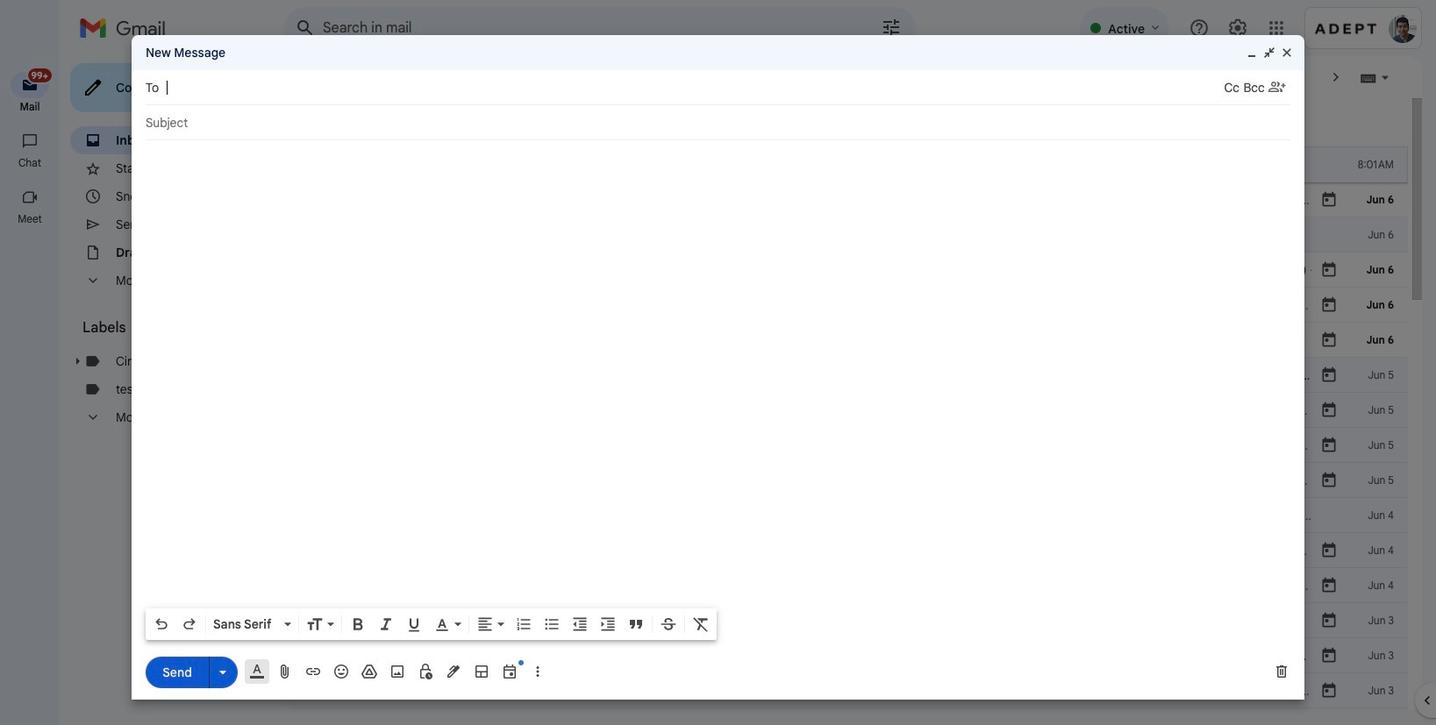 Task type: vqa. For each thing, say whether or not it's contained in the screenshot.
Mail, 868 unread messages image
yes



Task type: describe. For each thing, give the bounding box(es) containing it.
mail, 868 unread messages image
[[22, 72, 49, 90]]

14 row from the top
[[284, 604, 1409, 639]]

13 row from the top
[[284, 569, 1409, 604]]

3 row from the top
[[284, 218, 1409, 253]]

indent more ‪(⌘])‬ image
[[599, 616, 617, 634]]

close image
[[1280, 46, 1294, 60]]

17 row from the top
[[284, 709, 1409, 726]]

formatting options toolbar
[[146, 609, 717, 641]]

advanced search options image
[[874, 10, 909, 45]]

Search in mail search field
[[284, 7, 916, 49]]

older image
[[1328, 68, 1345, 86]]

option inside formatting options toolbar
[[210, 616, 281, 634]]

9 row from the top
[[284, 428, 1409, 463]]

set up a time to meet image
[[501, 663, 519, 681]]

12 row from the top
[[284, 534, 1409, 569]]

5 row from the top
[[284, 288, 1409, 323]]

minimize image
[[1245, 46, 1259, 60]]

gmail image
[[79, 11, 175, 46]]

attach files image
[[276, 663, 294, 681]]

refresh image
[[351, 68, 369, 86]]

pop out image
[[1263, 46, 1277, 60]]

primary tab
[[284, 98, 505, 147]]

4 row from the top
[[284, 253, 1409, 288]]

insert photo image
[[389, 663, 406, 681]]

Subject field
[[146, 114, 1291, 132]]

15 row from the top
[[284, 639, 1409, 674]]

11 row from the top
[[284, 498, 1409, 534]]

underline ‪(⌘u)‬ image
[[405, 617, 423, 635]]

10 row from the top
[[284, 463, 1409, 498]]



Task type: locate. For each thing, give the bounding box(es) containing it.
italic ‪(⌘i)‬ image
[[377, 616, 395, 634]]

discard draft ‪(⌘⇧d)‬ image
[[1273, 663, 1291, 681]]

heading
[[0, 100, 60, 114], [0, 156, 60, 170], [0, 212, 60, 226], [82, 319, 249, 337]]

toggle confidential mode image
[[417, 663, 434, 681]]

insert files using drive image
[[361, 663, 378, 681]]

strikethrough ‪(⌘⇧x)‬ image
[[660, 616, 678, 634]]

8 row from the top
[[284, 393, 1409, 428]]

numbered list ‪(⌘⇧7)‬ image
[[515, 616, 533, 634]]

more options image
[[533, 663, 543, 681]]

tab list
[[284, 98, 1409, 147]]

Message Body text field
[[146, 149, 1291, 604]]

bulleted list ‪(⌘⇧8)‬ image
[[543, 616, 561, 634]]

6 row from the top
[[284, 323, 1409, 358]]

search in mail image
[[290, 12, 321, 44]]

1 row from the top
[[284, 147, 1409, 183]]

main content
[[284, 98, 1409, 726]]

more send options image
[[214, 664, 232, 681]]

redo ‪(⌘y)‬ image
[[181, 616, 198, 634]]

To recipients text field
[[167, 72, 1225, 104]]

promotions tab
[[506, 98, 728, 147]]

quote ‪(⌘⇧9)‬ image
[[627, 616, 645, 634]]

row
[[284, 147, 1409, 183], [284, 183, 1409, 218], [284, 218, 1409, 253], [284, 253, 1409, 288], [284, 288, 1409, 323], [284, 323, 1409, 358], [284, 358, 1409, 393], [284, 393, 1409, 428], [284, 428, 1409, 463], [284, 463, 1409, 498], [284, 498, 1409, 534], [284, 534, 1409, 569], [284, 569, 1409, 604], [284, 604, 1409, 639], [284, 639, 1409, 674], [284, 674, 1409, 709], [284, 709, 1409, 726]]

insert emoji ‪(⌘⇧2)‬ image
[[333, 663, 350, 681]]

remove formatting ‪(⌘\)‬ image
[[692, 616, 710, 634]]

insert link ‪(⌘k)‬ image
[[305, 663, 322, 681]]

7 row from the top
[[284, 358, 1409, 393]]

navigation
[[0, 56, 61, 726]]

select a layout image
[[473, 663, 491, 681]]

option
[[210, 616, 281, 634]]

indent less ‪(⌘[)‬ image
[[571, 616, 589, 634]]

insert signature image
[[445, 663, 463, 681]]

bold ‪(⌘b)‬ image
[[349, 616, 367, 634]]

undo ‪(⌘z)‬ image
[[153, 616, 170, 634]]

16 row from the top
[[284, 674, 1409, 709]]

2 row from the top
[[284, 183, 1409, 218]]

updates tab
[[728, 98, 950, 147]]

dialog
[[132, 35, 1305, 700]]



